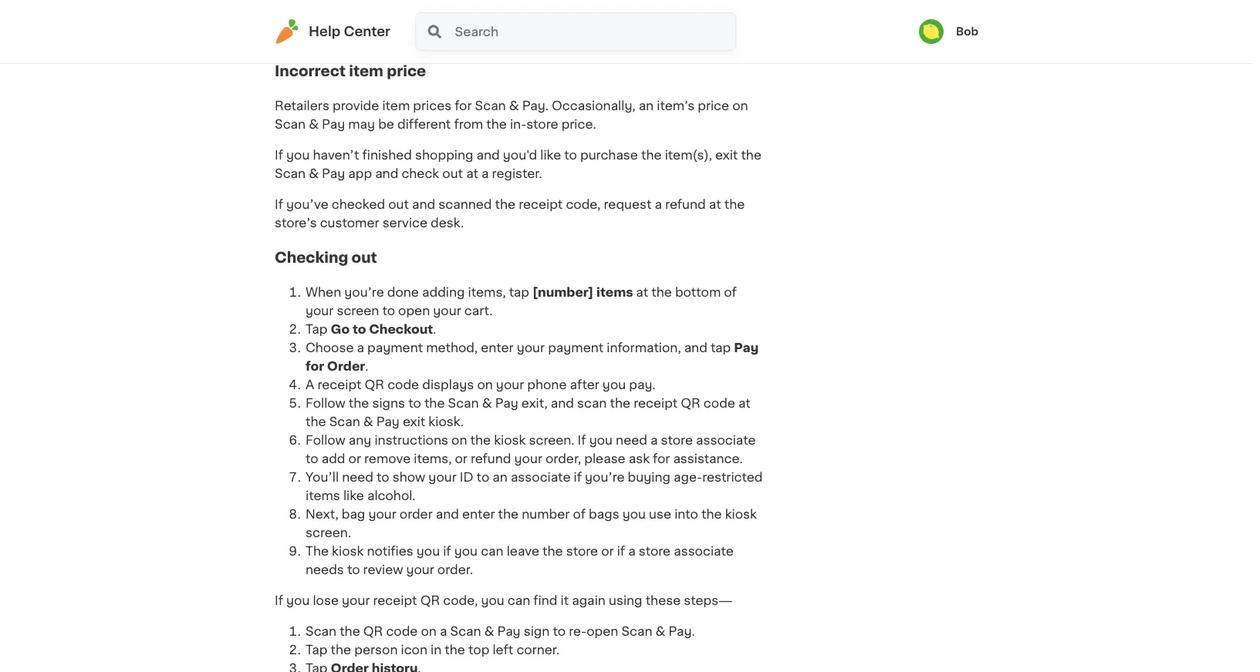 Task type: vqa. For each thing, say whether or not it's contained in the screenshot.
Steps—
yes



Task type: locate. For each thing, give the bounding box(es) containing it.
if down order,
[[574, 472, 582, 484]]

cashier.
[[687, 31, 735, 43]]

your down adding
[[433, 305, 461, 317]]

receipt
[[519, 199, 563, 211], [318, 379, 362, 391], [634, 397, 678, 410], [373, 595, 417, 607]]

items inside a receipt qr code displays on your phone after you pay. follow the signs to the scan & pay exit, and scan the receipt qr code at the scan & pay exit kiosk. follow any instructions on the kiosk screen. if you need a store associate to add or remove items, or refund your order, please ask for assistance. you'll need to show your id to an associate if you're buying age-restricted items like alcohol. next, bag your order and enter the number of bags you use into the kiosk screen. the kiosk notifies you if you can leave the store or if a store associate needs to review your order.
[[306, 490, 340, 502]]

enter
[[481, 342, 514, 354], [462, 509, 495, 521]]

1 horizontal spatial open
[[587, 626, 618, 638]]

associate up assistance.
[[696, 435, 756, 447]]

1 horizontal spatial refund
[[665, 199, 706, 211]]

screen. up order,
[[529, 435, 575, 447]]

0 vertical spatial like
[[355, 12, 376, 25]]

receipt down register.
[[519, 199, 563, 211]]

and
[[477, 149, 500, 162], [375, 168, 398, 180], [412, 199, 435, 211], [684, 342, 708, 354], [551, 397, 574, 410], [436, 509, 459, 521]]

scan
[[579, 12, 610, 25], [475, 100, 506, 112], [275, 118, 306, 131], [275, 168, 306, 180], [448, 397, 479, 410], [329, 416, 360, 428], [306, 626, 337, 638], [450, 626, 481, 638], [622, 626, 653, 638]]

1 vertical spatial screen.
[[306, 527, 351, 540]]

0 horizontal spatial be
[[378, 118, 394, 131]]

0 vertical spatial item
[[349, 64, 384, 79]]

please
[[584, 453, 626, 465]]

1 vertical spatial like
[[540, 149, 561, 162]]

0 vertical spatial screen.
[[529, 435, 575, 447]]

1 horizontal spatial code,
[[566, 199, 601, 211]]

2 vertical spatial code
[[386, 626, 418, 638]]

available
[[503, 12, 557, 25]]

0 vertical spatial items,
[[314, 12, 352, 25]]

pay,
[[627, 12, 653, 25]]

of left "bags"
[[573, 509, 586, 521]]

like inside other items, like alcohol, may not be available on scan & pay, at the retailer's discretion or due to catalog issues. you can buy these items at the cashier.
[[355, 12, 376, 25]]

on up buy
[[560, 12, 576, 25]]

and down phone
[[551, 397, 574, 410]]

your
[[306, 305, 334, 317], [433, 305, 461, 317], [517, 342, 545, 354], [496, 379, 524, 391], [514, 453, 543, 465], [429, 472, 457, 484], [368, 509, 396, 521], [406, 564, 434, 577], [342, 595, 370, 607]]

0 horizontal spatial price
[[387, 64, 426, 79]]

store down use
[[639, 546, 671, 558]]

0 vertical spatial need
[[616, 435, 647, 447]]

refund up id
[[471, 453, 511, 465]]

information,
[[607, 342, 681, 354]]

again
[[572, 595, 606, 607]]

scan left pay,
[[579, 12, 610, 25]]

1 horizontal spatial you're
[[585, 472, 625, 484]]

1 vertical spatial items,
[[468, 286, 506, 299]]

2 vertical spatial items
[[306, 490, 340, 502]]

out
[[442, 168, 463, 180], [388, 199, 409, 211], [352, 251, 377, 265]]

0 horizontal spatial for
[[306, 360, 324, 373]]

order,
[[546, 453, 581, 465]]

scan down the retailers at the top of the page
[[275, 118, 306, 131]]

on
[[560, 12, 576, 25], [733, 100, 748, 112], [477, 379, 493, 391], [452, 435, 467, 447], [421, 626, 437, 638]]

0 horizontal spatial you're
[[344, 286, 384, 299]]

1 horizontal spatial pay.
[[669, 626, 695, 638]]

at down pay,
[[648, 31, 661, 43]]

screen.
[[529, 435, 575, 447], [306, 527, 351, 540]]

2 vertical spatial items,
[[414, 453, 452, 465]]

1 horizontal spatial these
[[646, 595, 681, 607]]

can left 'leave'
[[481, 546, 504, 558]]

1 vertical spatial may
[[348, 118, 375, 131]]

0 horizontal spatial open
[[398, 305, 430, 317]]

to
[[383, 31, 395, 43], [564, 149, 577, 162], [382, 305, 395, 317], [353, 323, 366, 336], [408, 397, 421, 410], [306, 453, 318, 465], [377, 472, 390, 484], [477, 472, 489, 484], [347, 564, 360, 577], [553, 626, 566, 638]]

1 vertical spatial item
[[382, 100, 410, 112]]

at up scanned
[[466, 168, 478, 180]]

0 vertical spatial an
[[639, 100, 654, 112]]

your left order,
[[514, 453, 543, 465]]

screen. down the "next,"
[[306, 527, 351, 540]]

checkout
[[369, 323, 433, 336]]

you're up screen
[[344, 286, 384, 299]]

tap inside scan the qr code on a scan & pay sign to re-open scan & pay. tap the person icon in the top left corner.
[[306, 644, 328, 657]]

enter inside a receipt qr code displays on your phone after you pay. follow the signs to the scan & pay exit, and scan the receipt qr code at the scan & pay exit kiosk. follow any instructions on the kiosk screen. if you need a store associate to add or remove items, or refund your order, please ask for assistance. you'll need to show your id to an associate if you're buying age-restricted items like alcohol. next, bag your order and enter the number of bags you use into the kiosk screen. the kiosk notifies you if you can leave the store or if a store associate needs to review your order.
[[462, 509, 495, 521]]

check
[[402, 168, 439, 180]]

pay inside retailers provide item prices for scan & pay. occasionally, an item's price on scan & pay may be different from the in-store price.
[[322, 118, 345, 131]]

open
[[398, 305, 430, 317], [587, 626, 618, 638]]

or inside other items, like alcohol, may not be available on scan & pay, at the retailer's discretion or due to catalog issues. you can buy these items at the cashier.
[[340, 31, 353, 43]]

1 horizontal spatial of
[[724, 286, 737, 299]]

1 vertical spatial pay.
[[669, 626, 695, 638]]

scan up you've
[[275, 168, 306, 180]]

bags
[[589, 509, 619, 521]]

discretion
[[275, 31, 337, 43]]

1 vertical spatial code,
[[443, 595, 478, 607]]

1 horizontal spatial items,
[[414, 453, 452, 465]]

to right due
[[383, 31, 395, 43]]

and up "service"
[[412, 199, 435, 211]]

to right id
[[477, 472, 489, 484]]

payment down checkout
[[367, 342, 423, 354]]

a up buying
[[651, 435, 658, 447]]

enter down the cart.
[[481, 342, 514, 354]]

or
[[340, 31, 353, 43], [349, 453, 361, 465], [455, 453, 468, 465], [601, 546, 614, 558]]

a up in
[[440, 626, 447, 638]]

at inside if you haven't finished shopping and you'd like to purchase the item(s), exit the scan & pay app and check out at a register.
[[466, 168, 478, 180]]

0 vertical spatial out
[[442, 168, 463, 180]]

and right order in the bottom left of the page
[[436, 509, 459, 521]]

id
[[460, 472, 473, 484]]

due
[[356, 31, 379, 43]]

1 vertical spatial be
[[378, 118, 394, 131]]

instacart image
[[275, 19, 299, 44]]

store inside retailers provide item prices for scan & pay. occasionally, an item's price on scan & pay may be different from the in-store price.
[[526, 118, 558, 131]]

the inside retailers provide item prices for scan & pay. occasionally, an item's price on scan & pay may be different from the in-store price.
[[486, 118, 507, 131]]

1 horizontal spatial an
[[639, 100, 654, 112]]

sign
[[524, 626, 550, 638]]

1 tap from the top
[[306, 323, 328, 336]]

1 vertical spatial open
[[587, 626, 618, 638]]

kiosk
[[494, 435, 526, 447], [725, 509, 757, 521], [332, 546, 364, 558]]

. down the tap go to checkout .
[[365, 360, 368, 373]]

1 horizontal spatial payment
[[548, 342, 604, 354]]

0 vertical spatial associate
[[696, 435, 756, 447]]

an inside retailers provide item prices for scan & pay. occasionally, an item's price on scan & pay may be different from the in-store price.
[[639, 100, 654, 112]]

use
[[649, 509, 672, 521]]

you'd
[[503, 149, 537, 162]]

you
[[286, 149, 310, 162], [603, 379, 626, 391], [589, 435, 613, 447], [623, 509, 646, 521], [417, 546, 440, 558], [454, 546, 478, 558], [286, 595, 310, 607], [481, 595, 505, 607]]

0 vertical spatial kiosk
[[494, 435, 526, 447]]

2 tap from the top
[[306, 644, 328, 657]]

1 horizontal spatial tap
[[711, 342, 731, 354]]

2 horizontal spatial items,
[[468, 286, 506, 299]]

items inside other items, like alcohol, may not be available on scan & pay, at the retailer's discretion or due to catalog issues. you can buy these items at the cashier.
[[611, 31, 645, 43]]

like up center
[[355, 12, 376, 25]]

exit inside a receipt qr code displays on your phone after you pay. follow the signs to the scan & pay exit, and scan the receipt qr code at the scan & pay exit kiosk. follow any instructions on the kiosk screen. if you need a store associate to add or remove items, or refund your order, please ask for assistance. you'll need to show your id to an associate if you're buying age-restricted items like alcohol. next, bag your order and enter the number of bags you use into the kiosk screen. the kiosk notifies you if you can leave the store or if a store associate needs to review your order.
[[403, 416, 425, 428]]

lose
[[313, 595, 339, 607]]

on inside retailers provide item prices for scan & pay. occasionally, an item's price on scan & pay may be different from the in-store price.
[[733, 100, 748, 112]]

or left due
[[340, 31, 353, 43]]

retailer's
[[695, 12, 749, 25]]

corner.
[[517, 644, 560, 657]]

to right signs in the bottom of the page
[[408, 397, 421, 410]]

next,
[[306, 509, 339, 521]]

0 vertical spatial price
[[387, 64, 426, 79]]

kiosk up the needs
[[332, 546, 364, 558]]

add
[[322, 453, 345, 465]]

1 horizontal spatial kiosk
[[494, 435, 526, 447]]

alcohol,
[[379, 12, 427, 25]]

find
[[534, 595, 558, 607]]

bob
[[956, 26, 979, 37]]

alcohol.
[[367, 490, 416, 502]]

can inside a receipt qr code displays on your phone after you pay. follow the signs to the scan & pay exit, and scan the receipt qr code at the scan & pay exit kiosk. follow any instructions on the kiosk screen. if you need a store associate to add or remove items, or refund your order, please ask for assistance. you'll need to show your id to an associate if you're buying age-restricted items like alcohol. next, bag your order and enter the number of bags you use into the kiosk screen. the kiosk notifies you if you can leave the store or if a store associate needs to review your order.
[[481, 546, 504, 558]]

your right lose
[[342, 595, 370, 607]]

you inside if you haven't finished shopping and you'd like to purchase the item(s), exit the scan & pay app and check out at a register.
[[286, 149, 310, 162]]

0 horizontal spatial exit
[[403, 416, 425, 428]]

0 vertical spatial .
[[433, 323, 436, 336]]

for inside retailers provide item prices for scan & pay. occasionally, an item's price on scan & pay may be different from the in-store price.
[[455, 100, 472, 112]]

may inside retailers provide item prices for scan & pay. occasionally, an item's price on scan & pay may be different from the in-store price.
[[348, 118, 375, 131]]

store left the price.
[[526, 118, 558, 131]]

at inside at the bottom of your screen to open your cart.
[[636, 286, 648, 299]]

if you've checked out and scanned the receipt code, request a refund at the store's customer service desk.
[[275, 199, 745, 230]]

0 vertical spatial follow
[[306, 397, 346, 410]]

a receipt qr code displays on your phone after you pay. follow the signs to the scan & pay exit, and scan the receipt qr code at the scan & pay exit kiosk. follow any instructions on the kiosk screen. if you need a store associate to add or remove items, or refund your order, please ask for assistance. you'll need to show your id to an associate if you're buying age-restricted items like alcohol. next, bag your order and enter the number of bags you use into the kiosk screen. the kiosk notifies you if you can leave the store or if a store associate needs to review your order.
[[306, 379, 763, 577]]

1 vertical spatial follow
[[306, 435, 346, 447]]

0 horizontal spatial need
[[342, 472, 374, 484]]

shopping
[[415, 149, 473, 162]]

item inside retailers provide item prices for scan & pay. occasionally, an item's price on scan & pay may be different from the in-store price.
[[382, 100, 410, 112]]

a inside scan the qr code on a scan & pay sign to re-open scan & pay. tap the person icon in the top left corner.
[[440, 626, 447, 638]]

1 vertical spatial need
[[342, 472, 374, 484]]

exit right item(s),
[[715, 149, 738, 162]]

out inside if you've checked out and scanned the receipt code, request a refund at the store's customer service desk.
[[388, 199, 409, 211]]

1 vertical spatial refund
[[471, 453, 511, 465]]

0 horizontal spatial out
[[352, 251, 377, 265]]

if
[[574, 472, 582, 484], [443, 546, 451, 558], [617, 546, 625, 558]]

at inside if you've checked out and scanned the receipt code, request a refund at the store's customer service desk.
[[709, 199, 721, 211]]

1 horizontal spatial be
[[484, 12, 500, 25]]

code up signs in the bottom of the page
[[388, 379, 419, 391]]

and right the information,
[[684, 342, 708, 354]]

be up finished
[[378, 118, 394, 131]]

app
[[348, 168, 372, 180]]

displays
[[422, 379, 474, 391]]

2 horizontal spatial for
[[653, 453, 670, 465]]

leave
[[507, 546, 539, 558]]

2 vertical spatial can
[[508, 595, 530, 607]]

like inside if you haven't finished shopping and you'd like to purchase the item(s), exit the scan & pay app and check out at a register.
[[540, 149, 561, 162]]

0 horizontal spatial an
[[493, 472, 508, 484]]

need
[[616, 435, 647, 447], [342, 472, 374, 484]]

0 horizontal spatial of
[[573, 509, 586, 521]]

0 vertical spatial may
[[430, 12, 457, 25]]

you're down please
[[585, 472, 625, 484]]

0 horizontal spatial pay.
[[522, 100, 549, 112]]

0 vertical spatial you're
[[344, 286, 384, 299]]

at the bottom of your screen to open your cart.
[[306, 286, 737, 317]]

0 vertical spatial these
[[572, 31, 608, 43]]

instructions
[[375, 435, 448, 447]]

1 vertical spatial for
[[306, 360, 324, 373]]

at right pay,
[[656, 12, 668, 25]]

0 vertical spatial be
[[484, 12, 500, 25]]

0 horizontal spatial code,
[[443, 595, 478, 607]]

0 vertical spatial of
[[724, 286, 737, 299]]

1 vertical spatial can
[[481, 546, 504, 558]]

checked
[[332, 199, 385, 211]]

2 horizontal spatial out
[[442, 168, 463, 180]]

price right item's
[[698, 100, 729, 112]]

out inside if you haven't finished shopping and you'd like to purchase the item(s), exit the scan & pay app and check out at a register.
[[442, 168, 463, 180]]

1 horizontal spatial out
[[388, 199, 409, 211]]

code, down "order."
[[443, 595, 478, 607]]

if inside if you've checked out and scanned the receipt code, request a refund at the store's customer service desk.
[[275, 199, 283, 211]]

a up using
[[628, 546, 636, 558]]

can down the available
[[520, 31, 542, 43]]

the
[[671, 12, 692, 25], [664, 31, 684, 43], [486, 118, 507, 131], [641, 149, 662, 162], [741, 149, 762, 162], [495, 199, 516, 211], [724, 199, 745, 211], [652, 286, 672, 299], [349, 397, 369, 410], [424, 397, 445, 410], [610, 397, 631, 410], [306, 416, 326, 428], [470, 435, 491, 447], [498, 509, 519, 521], [702, 509, 722, 521], [543, 546, 563, 558], [340, 626, 360, 638], [331, 644, 351, 657], [445, 644, 465, 657]]

items, up help
[[314, 12, 352, 25]]

code up assistance.
[[704, 397, 735, 410]]

1 vertical spatial tap
[[711, 342, 731, 354]]

screen
[[337, 305, 379, 317]]

or down "bags"
[[601, 546, 614, 558]]

needs
[[306, 564, 344, 577]]

if up the store's
[[275, 199, 283, 211]]

price down catalog
[[387, 64, 426, 79]]

you're inside a receipt qr code displays on your phone after you pay. follow the signs to the scan & pay exit, and scan the receipt qr code at the scan & pay exit kiosk. follow any instructions on the kiosk screen. if you need a store associate to add or remove items, or refund your order, please ask for assistance. you'll need to show your id to an associate if you're buying age-restricted items like alcohol. next, bag your order and enter the number of bags you use into the kiosk screen. the kiosk notifies you if you can leave the store or if a store associate needs to review your order.
[[585, 472, 625, 484]]

on up in
[[421, 626, 437, 638]]

2 horizontal spatial kiosk
[[725, 509, 757, 521]]

if inside if you haven't finished shopping and you'd like to purchase the item(s), exit the scan & pay app and check out at a register.
[[275, 149, 283, 162]]

restricted
[[702, 472, 763, 484]]

associate down order,
[[511, 472, 571, 484]]

pay. inside scan the qr code on a scan & pay sign to re-open scan & pay. tap the person icon in the top left corner.
[[669, 626, 695, 638]]

exit inside if you haven't finished shopping and you'd like to purchase the item(s), exit the scan & pay app and check out at a register.
[[715, 149, 738, 162]]

at up the information,
[[636, 286, 648, 299]]

code
[[388, 379, 419, 391], [704, 397, 735, 410], [386, 626, 418, 638]]

pay
[[322, 118, 345, 131], [322, 168, 345, 180], [734, 342, 759, 354], [495, 397, 518, 410], [376, 416, 400, 428], [497, 626, 521, 638]]

at
[[656, 12, 668, 25], [648, 31, 661, 43], [466, 168, 478, 180], [709, 199, 721, 211], [636, 286, 648, 299], [739, 397, 751, 410]]

exit up 'instructions'
[[403, 416, 425, 428]]

0 horizontal spatial refund
[[471, 453, 511, 465]]

code, inside if you've checked out and scanned the receipt code, request a refund at the store's customer service desk.
[[566, 199, 601, 211]]

out up "service"
[[388, 199, 409, 211]]

request
[[604, 199, 652, 211]]

0 vertical spatial pay.
[[522, 100, 549, 112]]

your left "order."
[[406, 564, 434, 577]]

qr inside scan the qr code on a scan & pay sign to re-open scan & pay. tap the person icon in the top left corner.
[[363, 626, 383, 638]]

can inside other items, like alcohol, may not be available on scan & pay, at the retailer's discretion or due to catalog issues. you can buy these items at the cashier.
[[520, 31, 542, 43]]

.
[[433, 323, 436, 336], [365, 360, 368, 373]]

1 payment from the left
[[367, 342, 423, 354]]

0 vertical spatial code,
[[566, 199, 601, 211]]

0 vertical spatial tap
[[306, 323, 328, 336]]

if down the retailers at the top of the page
[[275, 149, 283, 162]]

store up assistance.
[[661, 435, 693, 447]]

0 horizontal spatial items,
[[314, 12, 352, 25]]

can
[[520, 31, 542, 43], [481, 546, 504, 558], [508, 595, 530, 607]]

pay inside if you haven't finished shopping and you'd like to purchase the item(s), exit the scan & pay app and check out at a register.
[[322, 168, 345, 180]]

done
[[387, 286, 419, 299]]

0 vertical spatial can
[[520, 31, 542, 43]]

1 vertical spatial tap
[[306, 644, 328, 657]]

you're
[[344, 286, 384, 299], [585, 472, 625, 484]]

for up buying
[[653, 453, 670, 465]]

tap
[[306, 323, 328, 336], [306, 644, 328, 657]]

open down again on the left of page
[[587, 626, 618, 638]]

items, inside a receipt qr code displays on your phone after you pay. follow the signs to the scan & pay exit, and scan the receipt qr code at the scan & pay exit kiosk. follow any instructions on the kiosk screen. if you need a store associate to add or remove items, or refund your order, please ask for assistance. you'll need to show your id to an associate if you're buying age-restricted items like alcohol. next, bag your order and enter the number of bags you use into the kiosk screen. the kiosk notifies you if you can leave the store or if a store associate needs to review your order.
[[414, 453, 452, 465]]

out down customer at left
[[352, 251, 377, 265]]

kiosk down exit,
[[494, 435, 526, 447]]

1 vertical spatial an
[[493, 472, 508, 484]]

if for scan
[[275, 149, 283, 162]]

1 vertical spatial of
[[573, 509, 586, 521]]

store's
[[275, 217, 317, 230]]

if up order,
[[578, 435, 586, 447]]

refund down item(s),
[[665, 199, 706, 211]]

re-
[[569, 626, 587, 638]]

may left not
[[430, 12, 457, 25]]

pay.
[[629, 379, 656, 391]]

of right bottom
[[724, 286, 737, 299]]

0 vertical spatial for
[[455, 100, 472, 112]]

1 vertical spatial exit
[[403, 416, 425, 428]]

0 vertical spatial enter
[[481, 342, 514, 354]]

1 vertical spatial price
[[698, 100, 729, 112]]

for up from
[[455, 100, 472, 112]]

1 vertical spatial out
[[388, 199, 409, 211]]

catalog
[[399, 31, 445, 43]]

1 horizontal spatial may
[[430, 12, 457, 25]]

an left item's
[[639, 100, 654, 112]]

like
[[355, 12, 376, 25], [540, 149, 561, 162], [343, 490, 364, 502]]

payment up after
[[548, 342, 604, 354]]

or up id
[[455, 453, 468, 465]]

retailers provide item prices for scan & pay. occasionally, an item's price on scan & pay may be different from the in-store price.
[[275, 100, 748, 131]]

follow up add
[[306, 435, 346, 447]]

pay inside scan the qr code on a scan & pay sign to re-open scan & pay. tap the person icon in the top left corner.
[[497, 626, 521, 638]]

items right [number]
[[597, 286, 633, 299]]

refund
[[665, 199, 706, 211], [471, 453, 511, 465]]

0 horizontal spatial these
[[572, 31, 608, 43]]

1 horizontal spatial for
[[455, 100, 472, 112]]

0 horizontal spatial payment
[[367, 342, 423, 354]]

2 vertical spatial for
[[653, 453, 670, 465]]

your down when
[[306, 305, 334, 317]]

payment
[[367, 342, 423, 354], [548, 342, 604, 354]]

0 vertical spatial tap
[[509, 286, 529, 299]]

2 payment from the left
[[548, 342, 604, 354]]

follow down a
[[306, 397, 346, 410]]

price
[[387, 64, 426, 79], [698, 100, 729, 112]]

1 horizontal spatial .
[[433, 323, 436, 336]]

scan down lose
[[306, 626, 337, 638]]

and inside if you've checked out and scanned the receipt code, request a refund at the store's customer service desk.
[[412, 199, 435, 211]]

prices
[[413, 100, 452, 112]]

may inside other items, like alcohol, may not be available on scan & pay, at the retailer's discretion or due to catalog issues. you can buy these items at the cashier.
[[430, 12, 457, 25]]

scan down using
[[622, 626, 653, 638]]

be right not
[[484, 12, 500, 25]]

of inside a receipt qr code displays on your phone after you pay. follow the signs to the scan & pay exit, and scan the receipt qr code at the scan & pay exit kiosk. follow any instructions on the kiosk screen. if you need a store associate to add or remove items, or refund your order, please ask for assistance. you'll need to show your id to an associate if you're buying age-restricted items like alcohol. next, bag your order and enter the number of bags you use into the kiosk screen. the kiosk notifies you if you can leave the store or if a store associate needs to review your order.
[[573, 509, 586, 521]]

on right item's
[[733, 100, 748, 112]]

to left re-
[[553, 626, 566, 638]]

and down finished
[[375, 168, 398, 180]]

tap down bottom
[[711, 342, 731, 354]]

items,
[[314, 12, 352, 25], [468, 286, 506, 299], [414, 453, 452, 465]]

at up assistance.
[[739, 397, 751, 410]]

to down the price.
[[564, 149, 577, 162]]

0 vertical spatial code
[[388, 379, 419, 391]]

pay. down the steps—
[[669, 626, 695, 638]]

0 horizontal spatial screen.
[[306, 527, 351, 540]]

. up the method, on the left bottom of the page
[[433, 323, 436, 336]]

associate down into
[[674, 546, 734, 558]]

these inside other items, like alcohol, may not be available on scan & pay, at the retailer's discretion or due to catalog issues. you can buy these items at the cashier.
[[572, 31, 608, 43]]

choose
[[306, 342, 354, 354]]

code inside scan the qr code on a scan & pay sign to re-open scan & pay. tap the person icon in the top left corner.
[[386, 626, 418, 638]]

1 horizontal spatial exit
[[715, 149, 738, 162]]

0 vertical spatial exit
[[715, 149, 738, 162]]

after
[[570, 379, 600, 391]]



Task type: describe. For each thing, give the bounding box(es) containing it.
you'll
[[306, 472, 339, 484]]

to inside other items, like alcohol, may not be available on scan & pay, at the retailer's discretion or due to catalog issues. you can buy these items at the cashier.
[[383, 31, 395, 43]]

[number]
[[533, 286, 594, 299]]

or down any
[[349, 453, 361, 465]]

2 horizontal spatial if
[[617, 546, 625, 558]]

desk.
[[431, 217, 464, 230]]

0 horizontal spatial if
[[443, 546, 451, 558]]

a
[[306, 379, 314, 391]]

different
[[397, 118, 451, 131]]

haven't
[[313, 149, 359, 162]]

receipt down review
[[373, 595, 417, 607]]

code for pay.
[[386, 626, 418, 638]]

like inside a receipt qr code displays on your phone after you pay. follow the signs to the scan & pay exit, and scan the receipt qr code at the scan & pay exit kiosk. follow any instructions on the kiosk screen. if you need a store associate to add or remove items, or refund your order, please ask for assistance. you'll need to show your id to an associate if you're buying age-restricted items like alcohol. next, bag your order and enter the number of bags you use into the kiosk screen. the kiosk notifies you if you can leave the store or if a store associate needs to review your order.
[[343, 490, 364, 502]]

go
[[331, 323, 350, 336]]

method,
[[426, 342, 478, 354]]

at inside a receipt qr code displays on your phone after you pay. follow the signs to the scan & pay exit, and scan the receipt qr code at the scan & pay exit kiosk. follow any instructions on the kiosk screen. if you need a store associate to add or remove items, or refund your order, please ask for assistance. you'll need to show your id to an associate if you're buying age-restricted items like alcohol. next, bag your order and enter the number of bags you use into the kiosk screen. the kiosk notifies you if you can leave the store or if a store associate needs to review your order.
[[739, 397, 751, 410]]

steps—
[[684, 595, 733, 607]]

to right the needs
[[347, 564, 360, 577]]

service
[[383, 217, 428, 230]]

on right displays
[[477, 379, 493, 391]]

choose a payment method, enter your payment information, and tap
[[306, 342, 734, 354]]

in
[[431, 644, 442, 657]]

top
[[468, 644, 490, 657]]

on inside scan the qr code on a scan & pay sign to re-open scan & pay. tap the person icon in the top left corner.
[[421, 626, 437, 638]]

signs
[[372, 397, 405, 410]]

checking
[[275, 251, 348, 265]]

pay inside pay for order
[[734, 342, 759, 354]]

scan inside other items, like alcohol, may not be available on scan & pay, at the retailer's discretion or due to catalog issues. you can buy these items at the cashier.
[[579, 12, 610, 25]]

for inside a receipt qr code displays on your phone after you pay. follow the signs to the scan & pay exit, and scan the receipt qr code at the scan & pay exit kiosk. follow any instructions on the kiosk screen. if you need a store associate to add or remove items, or refund your order, please ask for assistance. you'll need to show your id to an associate if you're buying age-restricted items like alcohol. next, bag your order and enter the number of bags you use into the kiosk screen. the kiosk notifies you if you can leave the store or if a store associate needs to review your order.
[[653, 453, 670, 465]]

provide
[[333, 100, 379, 112]]

an inside a receipt qr code displays on your phone after you pay. follow the signs to the scan & pay exit, and scan the receipt qr code at the scan & pay exit kiosk. follow any instructions on the kiosk screen. if you need a store associate to add or remove items, or refund your order, please ask for assistance. you'll need to show your id to an associate if you're buying age-restricted items like alcohol. next, bag your order and enter the number of bags you use into the kiosk screen. the kiosk notifies you if you can leave the store or if a store associate needs to review your order.
[[493, 472, 508, 484]]

exit,
[[522, 397, 548, 410]]

to inside scan the qr code on a scan & pay sign to re-open scan & pay. tap the person icon in the top left corner.
[[553, 626, 566, 638]]

2 vertical spatial associate
[[674, 546, 734, 558]]

bag
[[342, 509, 365, 521]]

items, inside other items, like alcohol, may not be available on scan & pay, at the retailer's discretion or due to catalog issues. you can buy these items at the cashier.
[[314, 12, 352, 25]]

scan up any
[[329, 416, 360, 428]]

age-
[[674, 472, 702, 484]]

kiosk.
[[429, 416, 464, 428]]

the inside at the bottom of your screen to open your cart.
[[652, 286, 672, 299]]

1 vertical spatial kiosk
[[725, 509, 757, 521]]

to inside if you haven't finished shopping and you'd like to purchase the item(s), exit the scan & pay app and check out at a register.
[[564, 149, 577, 162]]

retailers
[[275, 100, 329, 112]]

open inside scan the qr code on a scan & pay sign to re-open scan & pay. tap the person icon in the top left corner.
[[587, 626, 618, 638]]

when you're done adding items, tap [number] items
[[306, 286, 636, 299]]

in-
[[510, 118, 526, 131]]

assistance.
[[673, 453, 743, 465]]

bottom
[[675, 286, 721, 299]]

order
[[327, 360, 365, 373]]

customer
[[320, 217, 379, 230]]

scan up top
[[450, 626, 481, 638]]

incorrect item price
[[275, 64, 426, 79]]

be inside retailers provide item prices for scan & pay. occasionally, an item's price on scan & pay may be different from the in-store price.
[[378, 118, 394, 131]]

qr down "order."
[[420, 595, 440, 607]]

it
[[561, 595, 569, 607]]

incorrect
[[275, 64, 346, 79]]

adding
[[422, 286, 465, 299]]

help center
[[309, 25, 391, 38]]

& inside if you haven't finished shopping and you'd like to purchase the item(s), exit the scan & pay app and check out at a register.
[[309, 168, 319, 180]]

1 vertical spatial associate
[[511, 472, 571, 484]]

refund inside if you've checked out and scanned the receipt code, request a refund at the store's customer service desk.
[[665, 199, 706, 211]]

1 vertical spatial items
[[597, 286, 633, 299]]

notifies
[[367, 546, 413, 558]]

a down the tap go to checkout .
[[357, 342, 364, 354]]

pay. inside retailers provide item prices for scan & pay. occasionally, an item's price on scan & pay may be different from the in-store price.
[[522, 100, 549, 112]]

help center link
[[275, 19, 391, 44]]

center
[[344, 25, 391, 38]]

a inside if you've checked out and scanned the receipt code, request a refund at the store's customer service desk.
[[655, 199, 662, 211]]

issues.
[[448, 31, 491, 43]]

receipt down pay.
[[634, 397, 678, 410]]

when
[[306, 286, 341, 299]]

1 vertical spatial .
[[365, 360, 368, 373]]

your up exit,
[[496, 379, 524, 391]]

2 vertical spatial out
[[352, 251, 377, 265]]

checking out
[[275, 251, 377, 265]]

your up phone
[[517, 342, 545, 354]]

1 vertical spatial code
[[704, 397, 735, 410]]

1 follow from the top
[[306, 397, 346, 410]]

the
[[306, 546, 329, 558]]

scan
[[577, 397, 607, 410]]

register.
[[492, 168, 542, 180]]

store down "bags"
[[566, 546, 598, 558]]

qr up signs in the bottom of the page
[[365, 379, 384, 391]]

other items, like alcohol, may not be available on scan & pay, at the retailer's discretion or due to catalog issues. you can buy these items at the cashier.
[[275, 12, 749, 43]]

scan up from
[[475, 100, 506, 112]]

0 horizontal spatial kiosk
[[332, 546, 364, 558]]

receipt down 'order'
[[318, 379, 362, 391]]

user avatar image
[[919, 19, 944, 44]]

your down alcohol.
[[368, 509, 396, 521]]

Search search field
[[453, 13, 736, 50]]

remove
[[364, 453, 411, 465]]

you
[[494, 31, 516, 43]]

help
[[309, 25, 341, 38]]

if for store's
[[275, 199, 283, 211]]

icon
[[401, 644, 428, 657]]

to down remove
[[377, 472, 390, 484]]

code for the
[[388, 379, 419, 391]]

to inside at the bottom of your screen to open your cart.
[[382, 305, 395, 317]]

any
[[349, 435, 372, 447]]

tap go to checkout .
[[306, 323, 436, 336]]

open inside at the bottom of your screen to open your cart.
[[398, 305, 430, 317]]

if for steps—
[[275, 595, 283, 607]]

to down screen
[[353, 323, 366, 336]]

order
[[400, 509, 433, 521]]

ask
[[629, 453, 650, 465]]

0 horizontal spatial tap
[[509, 286, 529, 299]]

for inside pay for order
[[306, 360, 324, 373]]

on down 'kiosk.'
[[452, 435, 467, 447]]

to up you'll
[[306, 453, 318, 465]]

order.
[[437, 564, 473, 577]]

of inside at the bottom of your screen to open your cart.
[[724, 286, 737, 299]]

2 follow from the top
[[306, 435, 346, 447]]

purchase
[[580, 149, 638, 162]]

not
[[460, 12, 481, 25]]

item's
[[657, 100, 695, 112]]

scanned
[[439, 199, 492, 211]]

be inside other items, like alcohol, may not be available on scan & pay, at the retailer's discretion or due to catalog issues. you can buy these items at the cashier.
[[484, 12, 500, 25]]

you've
[[286, 199, 329, 211]]

price.
[[562, 118, 596, 131]]

qr up assistance.
[[681, 397, 701, 410]]

pay for order
[[306, 342, 759, 373]]

and left you'd
[[477, 149, 500, 162]]

scan the qr code on a scan & pay sign to re-open scan & pay. tap the person icon in the top left corner.
[[306, 626, 695, 657]]

into
[[675, 509, 698, 521]]

a inside if you haven't finished shopping and you'd like to purchase the item(s), exit the scan & pay app and check out at a register.
[[482, 168, 489, 180]]

refund inside a receipt qr code displays on your phone after you pay. follow the signs to the scan & pay exit, and scan the receipt qr code at the scan & pay exit kiosk. follow any instructions on the kiosk screen. if you need a store associate to add or remove items, or refund your order, please ask for assistance. you'll need to show your id to an associate if you're buying age-restricted items like alcohol. next, bag your order and enter the number of bags you use into the kiosk screen. the kiosk notifies you if you can leave the store or if a store associate needs to review your order.
[[471, 453, 511, 465]]

& inside other items, like alcohol, may not be available on scan & pay, at the retailer's discretion or due to catalog issues. you can buy these items at the cashier.
[[613, 12, 623, 25]]

show
[[393, 472, 425, 484]]

other
[[275, 12, 311, 25]]

if you lose your receipt qr code, you can find it again using these steps—
[[275, 595, 733, 607]]

1 horizontal spatial if
[[574, 472, 582, 484]]

your left id
[[429, 472, 457, 484]]

scan down displays
[[448, 397, 479, 410]]

scan inside if you haven't finished shopping and you'd like to purchase the item(s), exit the scan & pay app and check out at a register.
[[275, 168, 306, 180]]

buying
[[628, 472, 671, 484]]

receipt inside if you've checked out and scanned the receipt code, request a refund at the store's customer service desk.
[[519, 199, 563, 211]]

occasionally,
[[552, 100, 636, 112]]

if inside a receipt qr code displays on your phone after you pay. follow the signs to the scan & pay exit, and scan the receipt qr code at the scan & pay exit kiosk. follow any instructions on the kiosk screen. if you need a store associate to add or remove items, or refund your order, please ask for assistance. you'll need to show your id to an associate if you're buying age-restricted items like alcohol. next, bag your order and enter the number of bags you use into the kiosk screen. the kiosk notifies you if you can leave the store or if a store associate needs to review your order.
[[578, 435, 586, 447]]

on inside other items, like alcohol, may not be available on scan & pay, at the retailer's discretion or due to catalog issues. you can buy these items at the cashier.
[[560, 12, 576, 25]]

1 vertical spatial these
[[646, 595, 681, 607]]

from
[[454, 118, 483, 131]]

price inside retailers provide item prices for scan & pay. occasionally, an item's price on scan & pay may be different from the in-store price.
[[698, 100, 729, 112]]

number
[[522, 509, 570, 521]]

bob link
[[919, 19, 979, 44]]



